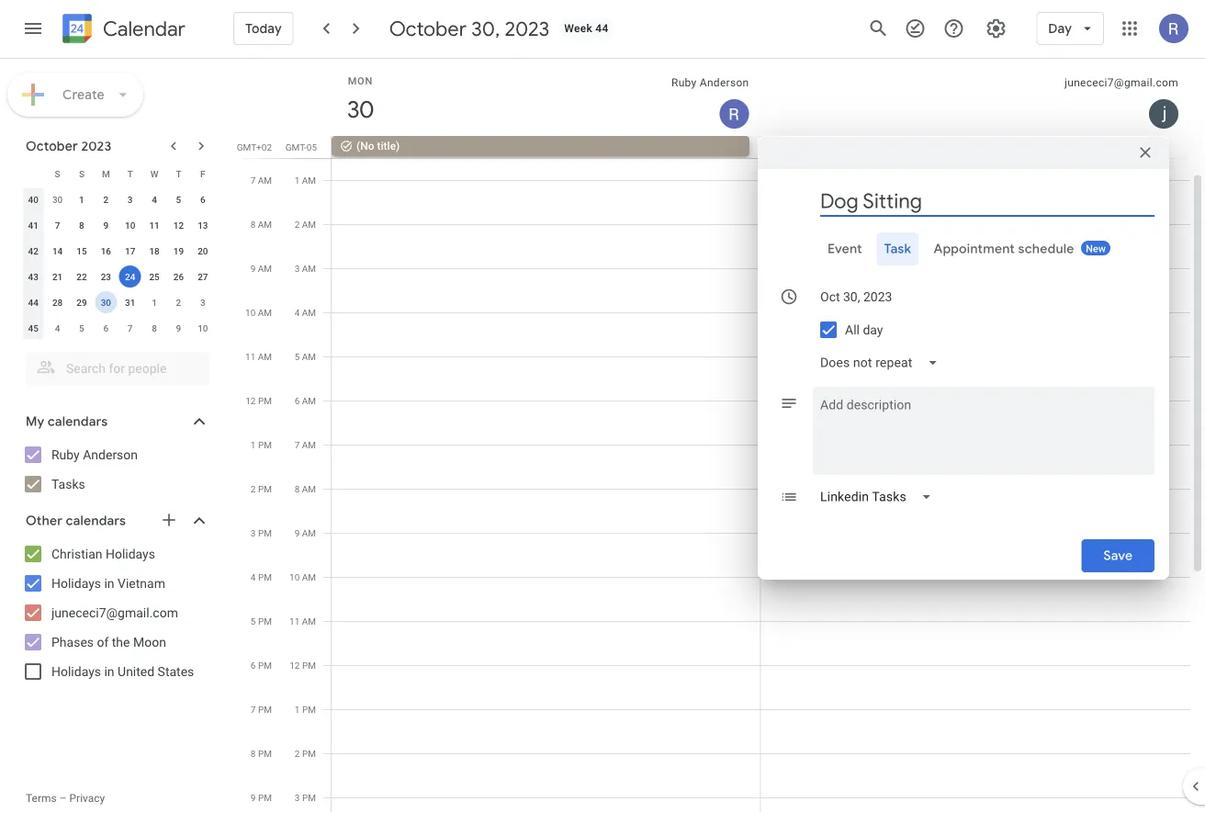 Task type: vqa. For each thing, say whether or not it's contained in the screenshot.


Task type: describe. For each thing, give the bounding box(es) containing it.
1 vertical spatial 12
[[246, 395, 256, 406]]

2 down 1 am
[[295, 219, 300, 230]]

4 pm
[[251, 571, 272, 582]]

2 t from the left
[[176, 168, 181, 179]]

7 right 41
[[55, 220, 60, 231]]

ruby inside 30 column header
[[672, 76, 697, 89]]

5 for 5 am
[[295, 351, 300, 362]]

0 horizontal spatial 1 pm
[[251, 439, 272, 450]]

week
[[564, 22, 593, 35]]

2 vertical spatial 12
[[290, 660, 300, 671]]

1 vertical spatial 8 am
[[295, 483, 316, 494]]

7 pm
[[251, 704, 272, 715]]

junececi7@gmail.com inside "other calendars" list
[[51, 605, 178, 620]]

november 4 element
[[46, 317, 69, 339]]

7 down gmt+02
[[250, 175, 256, 186]]

calendars for my calendars
[[48, 413, 108, 430]]

row containing 41
[[21, 212, 215, 238]]

f
[[200, 168, 205, 179]]

Search for people text field
[[37, 352, 198, 385]]

1 cell from the left
[[332, 136, 761, 813]]

42
[[28, 245, 38, 256]]

0 vertical spatial holidays
[[106, 546, 155, 561]]

26
[[173, 271, 184, 282]]

2 horizontal spatial 11
[[289, 616, 300, 627]]

anderson inside 30 column header
[[700, 76, 749, 89]]

november 9 element
[[168, 317, 190, 339]]

22 element
[[71, 266, 93, 288]]

12 inside "row group"
[[173, 220, 184, 231]]

4 am
[[295, 307, 316, 318]]

24, today element
[[119, 266, 141, 288]]

my calendars list
[[4, 440, 228, 499]]

(no title) button
[[332, 136, 750, 156]]

30 for 30 "element"
[[101, 297, 111, 308]]

ruby inside my calendars list
[[51, 447, 80, 462]]

Add description text field
[[813, 394, 1155, 460]]

all day
[[845, 322, 883, 337]]

13
[[198, 220, 208, 231]]

my
[[26, 413, 44, 430]]

of
[[97, 634, 109, 650]]

19 element
[[168, 240, 190, 262]]

27 element
[[192, 266, 214, 288]]

terms link
[[26, 792, 57, 805]]

week 44
[[564, 22, 609, 35]]

tab list containing event
[[773, 232, 1155, 266]]

0 horizontal spatial 7 am
[[250, 175, 272, 186]]

other calendars
[[26, 513, 126, 529]]

w
[[150, 168, 158, 179]]

14
[[52, 245, 63, 256]]

mon 30
[[346, 75, 373, 124]]

privacy link
[[69, 792, 105, 805]]

10 element
[[119, 214, 141, 236]]

phases
[[51, 634, 94, 650]]

12 element
[[168, 214, 190, 236]]

0 horizontal spatial 3 pm
[[251, 527, 272, 538]]

november 2 element
[[168, 291, 190, 313]]

23
[[101, 271, 111, 282]]

14 element
[[46, 240, 69, 262]]

moon
[[133, 634, 166, 650]]

–
[[59, 792, 67, 805]]

16 element
[[95, 240, 117, 262]]

Add title text field
[[820, 187, 1155, 215]]

day
[[863, 322, 883, 337]]

4 for 4 am
[[295, 307, 300, 318]]

2 right "8 pm"
[[295, 748, 300, 759]]

0 vertical spatial 12 pm
[[246, 395, 272, 406]]

8 up 9 pm
[[251, 748, 256, 759]]

6 pm
[[251, 660, 272, 671]]

privacy
[[69, 792, 105, 805]]

13 element
[[192, 214, 214, 236]]

main drawer image
[[22, 17, 44, 40]]

19
[[173, 245, 184, 256]]

15
[[76, 245, 87, 256]]

3 up 10 element
[[128, 194, 133, 205]]

1 horizontal spatial 9 am
[[295, 527, 316, 538]]

9 inside november 9 element
[[176, 322, 181, 333]]

8 pm
[[251, 748, 272, 759]]

(no title)
[[356, 140, 400, 153]]

new
[[1086, 243, 1106, 254]]

5 for 5 pm
[[251, 616, 256, 627]]

3 am
[[295, 263, 316, 274]]

27
[[198, 271, 208, 282]]

2 inside 'element'
[[176, 297, 181, 308]]

6 for the 'november 6' element
[[103, 322, 109, 333]]

1 vertical spatial 11 am
[[289, 616, 316, 627]]

31 element
[[119, 291, 141, 313]]

25 element
[[143, 266, 165, 288]]

today
[[245, 20, 282, 37]]

gmt+02
[[237, 141, 272, 153]]

21
[[52, 271, 63, 282]]

8 right the 13 element at the top
[[250, 219, 256, 230]]

18
[[149, 245, 160, 256]]

united
[[118, 664, 154, 679]]

26 element
[[168, 266, 190, 288]]

november 1 element
[[143, 291, 165, 313]]

october 2023
[[26, 138, 112, 154]]

terms
[[26, 792, 57, 805]]

event button
[[820, 232, 870, 266]]

30,
[[471, 16, 500, 41]]

row containing 44
[[21, 289, 215, 315]]

8 up 15 element on the top of the page
[[79, 220, 84, 231]]

christian
[[51, 546, 102, 561]]

today button
[[233, 6, 294, 51]]

2 down m
[[103, 194, 109, 205]]

row containing 40
[[21, 186, 215, 212]]

Start date text field
[[820, 286, 893, 308]]

30 column header
[[332, 59, 761, 136]]

calendars for other calendars
[[66, 513, 126, 529]]

holidays for holidays in vietnam
[[51, 576, 101, 591]]

mon
[[348, 75, 373, 86]]

29
[[76, 297, 87, 308]]

4 for november 4 element
[[55, 322, 60, 333]]

22
[[76, 271, 87, 282]]

other calendars button
[[4, 506, 228, 536]]

appointment schedule
[[934, 241, 1074, 257]]

task button
[[877, 232, 919, 266]]

05
[[307, 141, 317, 153]]

8 down 6 am
[[295, 483, 300, 494]]

phases of the moon
[[51, 634, 166, 650]]

1 vertical spatial 2023
[[81, 138, 112, 154]]

settings menu image
[[985, 17, 1007, 40]]

41
[[28, 220, 38, 231]]

holidays in united states
[[51, 664, 194, 679]]

the
[[112, 634, 130, 650]]

all
[[845, 322, 860, 337]]

20
[[198, 245, 208, 256]]

1 s from the left
[[55, 168, 60, 179]]

october 30, 2023
[[389, 16, 550, 41]]

23 element
[[95, 266, 117, 288]]

10 right 4 pm
[[289, 571, 300, 582]]

1 vertical spatial 10 am
[[289, 571, 316, 582]]

25
[[149, 271, 160, 282]]

1 horizontal spatial 3 pm
[[295, 792, 316, 803]]

junececi7@gmail.com inside the 30 grid
[[1065, 76, 1179, 89]]

my calendars
[[26, 413, 108, 430]]

1 vertical spatial 1 pm
[[295, 704, 316, 715]]

(no title) row
[[323, 136, 1205, 158]]

terms – privacy
[[26, 792, 105, 805]]

1 am
[[295, 175, 316, 186]]

(no
[[356, 140, 374, 153]]

28
[[52, 297, 63, 308]]

row group inside october 2023 grid
[[21, 186, 215, 341]]

row containing 43
[[21, 264, 215, 289]]

1 vertical spatial 7 am
[[295, 439, 316, 450]]



Task type: locate. For each thing, give the bounding box(es) containing it.
schedule
[[1018, 241, 1074, 257]]

30
[[346, 94, 372, 124], [52, 194, 63, 205], [101, 297, 111, 308]]

november 7 element
[[119, 317, 141, 339]]

tasks
[[51, 476, 85, 492]]

2023 up m
[[81, 138, 112, 154]]

0 vertical spatial 12
[[173, 220, 184, 231]]

2 up 4 pm
[[251, 483, 256, 494]]

45
[[28, 322, 38, 333]]

holidays down phases
[[51, 664, 101, 679]]

4 left 'november 5' 'element' in the top left of the page
[[55, 322, 60, 333]]

junececi7@gmail.com up phases of the moon
[[51, 605, 178, 620]]

1 horizontal spatial 8 am
[[295, 483, 316, 494]]

september 30 element
[[46, 188, 69, 210]]

anderson up the (no title) row
[[700, 76, 749, 89]]

12
[[173, 220, 184, 231], [246, 395, 256, 406], [290, 660, 300, 671]]

17
[[125, 245, 135, 256]]

4 for 4 pm
[[251, 571, 256, 582]]

row group containing 40
[[21, 186, 215, 341]]

2 vertical spatial holidays
[[51, 664, 101, 679]]

calendars up christian holidays
[[66, 513, 126, 529]]

2 horizontal spatial 30
[[346, 94, 372, 124]]

other calendars list
[[4, 539, 228, 686]]

4 up 11 element at the top of page
[[152, 194, 157, 205]]

2 vertical spatial 11
[[289, 616, 300, 627]]

1 horizontal spatial junececi7@gmail.com
[[1065, 76, 1179, 89]]

1 horizontal spatial 11 am
[[289, 616, 316, 627]]

ruby anderson inside 30 column header
[[672, 76, 749, 89]]

0 horizontal spatial anderson
[[83, 447, 138, 462]]

29 element
[[71, 291, 93, 313]]

0 vertical spatial 9 am
[[250, 263, 272, 274]]

0 horizontal spatial 11 am
[[245, 351, 272, 362]]

2023 right 30,
[[505, 16, 550, 41]]

1 horizontal spatial t
[[176, 168, 181, 179]]

anderson down my calendars dropdown button
[[83, 447, 138, 462]]

8 am
[[250, 219, 272, 230], [295, 483, 316, 494]]

0 vertical spatial calendars
[[48, 413, 108, 430]]

11 right 10 element
[[149, 220, 160, 231]]

holidays for holidays in united states
[[51, 664, 101, 679]]

0 vertical spatial 2 pm
[[251, 483, 272, 494]]

1 horizontal spatial 11
[[245, 351, 256, 362]]

0 horizontal spatial 2023
[[81, 138, 112, 154]]

8
[[250, 219, 256, 230], [79, 220, 84, 231], [152, 322, 157, 333], [295, 483, 300, 494], [251, 748, 256, 759]]

1 vertical spatial holidays
[[51, 576, 101, 591]]

44 right week
[[596, 22, 609, 35]]

1 vertical spatial anderson
[[83, 447, 138, 462]]

1 vertical spatial 12 pm
[[290, 660, 316, 671]]

row containing 45
[[21, 315, 215, 341]]

12 right 11 element at the top of page
[[173, 220, 184, 231]]

10 am right 4 pm
[[289, 571, 316, 582]]

10 am left 4 am
[[245, 307, 272, 318]]

11 element
[[143, 214, 165, 236]]

november 3 element
[[192, 291, 214, 313]]

calendar
[[103, 16, 185, 42]]

7 up "8 pm"
[[251, 704, 256, 715]]

8 right november 7 element
[[152, 322, 157, 333]]

0 vertical spatial 8 am
[[250, 219, 272, 230]]

0 horizontal spatial ruby anderson
[[51, 447, 138, 462]]

november 10 element
[[192, 317, 214, 339]]

5 up 12 element at the left
[[176, 194, 181, 205]]

8 am left 2 am
[[250, 219, 272, 230]]

0 vertical spatial october
[[389, 16, 467, 41]]

10 left 11 element at the top of page
[[125, 220, 135, 231]]

2 cell from the left
[[761, 136, 1191, 813]]

ruby anderson up the (no title) row
[[672, 76, 749, 89]]

9 am
[[250, 263, 272, 274], [295, 527, 316, 538]]

gmt-05
[[286, 141, 317, 153]]

1 horizontal spatial 44
[[596, 22, 609, 35]]

1 vertical spatial 3 pm
[[295, 792, 316, 803]]

1 horizontal spatial 10 am
[[289, 571, 316, 582]]

30 right '29' element
[[101, 297, 111, 308]]

in down christian holidays
[[104, 576, 114, 591]]

1 vertical spatial 9 am
[[295, 527, 316, 538]]

40
[[28, 194, 38, 205]]

5 pm
[[251, 616, 272, 627]]

10
[[125, 220, 135, 231], [245, 307, 256, 318], [198, 322, 208, 333], [289, 571, 300, 582]]

44
[[596, 22, 609, 35], [28, 297, 38, 308]]

0 vertical spatial 10 am
[[245, 307, 272, 318]]

0 horizontal spatial s
[[55, 168, 60, 179]]

appointment
[[934, 241, 1015, 257]]

event
[[828, 241, 862, 257]]

calendars right my
[[48, 413, 108, 430]]

0 vertical spatial 1 pm
[[251, 439, 272, 450]]

2 left the november 3 element
[[176, 297, 181, 308]]

21 element
[[46, 266, 69, 288]]

31
[[125, 297, 135, 308]]

0 vertical spatial ruby
[[672, 76, 697, 89]]

24
[[125, 271, 135, 282]]

28 element
[[46, 291, 69, 313]]

1 vertical spatial calendars
[[66, 513, 126, 529]]

1 vertical spatial junececi7@gmail.com
[[51, 605, 178, 620]]

0 vertical spatial 11 am
[[245, 351, 272, 362]]

43
[[28, 271, 38, 282]]

11 right 5 pm
[[289, 616, 300, 627]]

6 down 5 am
[[295, 395, 300, 406]]

row containing 42
[[21, 238, 215, 264]]

30 grid
[[235, 59, 1205, 813]]

None field
[[813, 346, 953, 379], [813, 480, 947, 514], [813, 346, 953, 379], [813, 480, 947, 514]]

6 am
[[295, 395, 316, 406]]

1 vertical spatial ruby
[[51, 447, 80, 462]]

0 vertical spatial 7 am
[[250, 175, 272, 186]]

vietnam
[[118, 576, 165, 591]]

october
[[389, 16, 467, 41], [26, 138, 78, 154]]

1 horizontal spatial 1 pm
[[295, 704, 316, 715]]

1 horizontal spatial 30
[[101, 297, 111, 308]]

30 inside "element"
[[101, 297, 111, 308]]

0 horizontal spatial 12
[[173, 220, 184, 231]]

t right w
[[176, 168, 181, 179]]

pm
[[258, 395, 272, 406], [258, 439, 272, 450], [258, 483, 272, 494], [258, 527, 272, 538], [258, 571, 272, 582], [258, 616, 272, 627], [258, 660, 272, 671], [302, 660, 316, 671], [258, 704, 272, 715], [302, 704, 316, 715], [258, 748, 272, 759], [302, 748, 316, 759], [258, 792, 272, 803], [302, 792, 316, 803]]

calendar heading
[[99, 16, 185, 42]]

day button
[[1037, 6, 1104, 51]]

1 vertical spatial 44
[[28, 297, 38, 308]]

2 in from the top
[[104, 664, 114, 679]]

2 pm right "8 pm"
[[295, 748, 316, 759]]

t
[[127, 168, 133, 179], [176, 168, 181, 179]]

20 element
[[192, 240, 214, 262]]

1 pm
[[251, 439, 272, 450], [295, 704, 316, 715]]

24 cell
[[118, 264, 142, 289]]

6
[[200, 194, 205, 205], [103, 322, 109, 333], [295, 395, 300, 406], [251, 660, 256, 671]]

0 horizontal spatial 11
[[149, 220, 160, 231]]

0 vertical spatial in
[[104, 576, 114, 591]]

monday, october 30 element
[[339, 88, 381, 130]]

3 pm up 4 pm
[[251, 527, 272, 538]]

s
[[55, 168, 60, 179], [79, 168, 84, 179]]

gmt-
[[286, 141, 307, 153]]

2 am
[[295, 219, 316, 230]]

44 inside "row group"
[[28, 297, 38, 308]]

november 5 element
[[71, 317, 93, 339]]

2 vertical spatial 30
[[101, 297, 111, 308]]

day
[[1049, 20, 1072, 37]]

november 6 element
[[95, 317, 117, 339]]

ruby anderson down my calendars dropdown button
[[51, 447, 138, 462]]

other
[[26, 513, 63, 529]]

10 right the november 3 element
[[245, 307, 256, 318]]

0 vertical spatial 3 pm
[[251, 527, 272, 538]]

2 s from the left
[[79, 168, 84, 179]]

30 down mon
[[346, 94, 372, 124]]

0 vertical spatial 44
[[596, 22, 609, 35]]

5 for 'november 5' 'element' in the top left of the page
[[79, 322, 84, 333]]

october left 30,
[[389, 16, 467, 41]]

1 horizontal spatial ruby
[[672, 76, 697, 89]]

1 vertical spatial 2 pm
[[295, 748, 316, 759]]

9 pm
[[251, 792, 272, 803]]

None search field
[[0, 345, 228, 385]]

ruby
[[672, 76, 697, 89], [51, 447, 80, 462]]

create
[[62, 86, 105, 103]]

am
[[258, 175, 272, 186], [302, 175, 316, 186], [258, 219, 272, 230], [302, 219, 316, 230], [258, 263, 272, 274], [302, 263, 316, 274], [258, 307, 272, 318], [302, 307, 316, 318], [258, 351, 272, 362], [302, 351, 316, 362], [302, 395, 316, 406], [302, 439, 316, 450], [302, 483, 316, 494], [302, 527, 316, 538], [302, 571, 316, 582], [302, 616, 316, 627]]

11 am left 5 am
[[245, 351, 272, 362]]

4 up 5 pm
[[251, 571, 256, 582]]

10 right november 9 element
[[198, 322, 208, 333]]

30 element
[[95, 291, 117, 313]]

0 horizontal spatial 12 pm
[[246, 395, 272, 406]]

junececi7@gmail.com down day dropdown button
[[1065, 76, 1179, 89]]

new element
[[1081, 241, 1111, 255]]

12 left 6 am
[[246, 395, 256, 406]]

17 element
[[119, 240, 141, 262]]

0 vertical spatial ruby anderson
[[672, 76, 749, 89]]

44 left 28
[[28, 297, 38, 308]]

in for united
[[104, 664, 114, 679]]

1 horizontal spatial s
[[79, 168, 84, 179]]

1 vertical spatial 11
[[245, 351, 256, 362]]

5 am
[[295, 351, 316, 362]]

8 am down 6 am
[[295, 483, 316, 494]]

8 inside "element"
[[152, 322, 157, 333]]

october 2023 grid
[[17, 161, 215, 341]]

0 vertical spatial anderson
[[700, 76, 749, 89]]

1 horizontal spatial october
[[389, 16, 467, 41]]

0 horizontal spatial 8 am
[[250, 219, 272, 230]]

october up september 30 element
[[26, 138, 78, 154]]

holidays up vietnam
[[106, 546, 155, 561]]

30 inside mon 30
[[346, 94, 372, 124]]

2 horizontal spatial 12
[[290, 660, 300, 671]]

t right m
[[127, 168, 133, 179]]

m
[[102, 168, 110, 179]]

cell
[[332, 136, 761, 813], [761, 136, 1191, 813]]

7 am down gmt+02
[[250, 175, 272, 186]]

12 pm left 6 am
[[246, 395, 272, 406]]

6 up 7 pm
[[251, 660, 256, 671]]

30 right 40
[[52, 194, 63, 205]]

1 vertical spatial october
[[26, 138, 78, 154]]

calendars
[[48, 413, 108, 430], [66, 513, 126, 529]]

7 down 6 am
[[295, 439, 300, 450]]

october for october 30, 2023
[[389, 16, 467, 41]]

1 vertical spatial 30
[[52, 194, 63, 205]]

3
[[128, 194, 133, 205], [295, 263, 300, 274], [200, 297, 205, 308], [251, 527, 256, 538], [295, 792, 300, 803]]

0 horizontal spatial ruby
[[51, 447, 80, 462]]

6 for 6 am
[[295, 395, 300, 406]]

1 t from the left
[[127, 168, 133, 179]]

in for vietnam
[[104, 576, 114, 591]]

12 right 6 pm
[[290, 660, 300, 671]]

1 horizontal spatial 7 am
[[295, 439, 316, 450]]

18 element
[[143, 240, 165, 262]]

0 horizontal spatial junececi7@gmail.com
[[51, 605, 178, 620]]

7 am down 6 am
[[295, 439, 316, 450]]

15 element
[[71, 240, 93, 262]]

3 up 4 pm
[[251, 527, 256, 538]]

create button
[[7, 73, 143, 117]]

11 am
[[245, 351, 272, 362], [289, 616, 316, 627]]

row group
[[21, 186, 215, 341]]

1 horizontal spatial 12 pm
[[290, 660, 316, 671]]

0 horizontal spatial 2 pm
[[251, 483, 272, 494]]

5 up 6 am
[[295, 351, 300, 362]]

states
[[158, 664, 194, 679]]

3 right 9 pm
[[295, 792, 300, 803]]

6 down 'f'
[[200, 194, 205, 205]]

october for october 2023
[[26, 138, 78, 154]]

0 horizontal spatial 30
[[52, 194, 63, 205]]

11
[[149, 220, 160, 231], [245, 351, 256, 362], [289, 616, 300, 627]]

s left m
[[79, 168, 84, 179]]

1 vertical spatial ruby anderson
[[51, 447, 138, 462]]

anderson inside my calendars list
[[83, 447, 138, 462]]

0 horizontal spatial october
[[26, 138, 78, 154]]

row containing s
[[21, 161, 215, 186]]

november 8 element
[[143, 317, 165, 339]]

2
[[103, 194, 109, 205], [295, 219, 300, 230], [176, 297, 181, 308], [251, 483, 256, 494], [295, 748, 300, 759]]

in left united
[[104, 664, 114, 679]]

0 horizontal spatial 44
[[28, 297, 38, 308]]

0 horizontal spatial 10 am
[[245, 307, 272, 318]]

1 vertical spatial in
[[104, 664, 114, 679]]

1 horizontal spatial anderson
[[700, 76, 749, 89]]

1 horizontal spatial 2 pm
[[295, 748, 316, 759]]

task
[[884, 241, 912, 257]]

4 up 5 am
[[295, 307, 300, 318]]

christian holidays
[[51, 546, 155, 561]]

0 horizontal spatial 9 am
[[250, 263, 272, 274]]

2023
[[505, 16, 550, 41], [81, 138, 112, 154]]

row
[[323, 136, 1191, 813], [21, 161, 215, 186], [21, 186, 215, 212], [21, 212, 215, 238], [21, 238, 215, 264], [21, 264, 215, 289], [21, 289, 215, 315], [21, 315, 215, 341]]

0 horizontal spatial t
[[127, 168, 133, 179]]

0 vertical spatial 11
[[149, 220, 160, 231]]

11 am right 5 pm
[[289, 616, 316, 627]]

3 right november 2 'element'
[[200, 297, 205, 308]]

11 left 5 am
[[245, 351, 256, 362]]

6 left november 7 element
[[103, 322, 109, 333]]

holidays down christian
[[51, 576, 101, 591]]

11 inside october 2023 grid
[[149, 220, 160, 231]]

0 vertical spatial junececi7@gmail.com
[[1065, 76, 1179, 89]]

calendar element
[[59, 10, 185, 51]]

title)
[[377, 140, 400, 153]]

holidays in vietnam
[[51, 576, 165, 591]]

my calendars button
[[4, 407, 228, 436]]

12 pm right 6 pm
[[290, 660, 316, 671]]

tab list
[[773, 232, 1155, 266]]

0 vertical spatial 2023
[[505, 16, 550, 41]]

1
[[295, 175, 300, 186], [79, 194, 84, 205], [152, 297, 157, 308], [251, 439, 256, 450], [295, 704, 300, 715]]

30 cell
[[94, 289, 118, 315]]

s up september 30 element
[[55, 168, 60, 179]]

add other calendars image
[[160, 511, 178, 529]]

1 in from the top
[[104, 576, 114, 591]]

7 right the 'november 6' element
[[128, 322, 133, 333]]

3 pm right 9 pm
[[295, 792, 316, 803]]

1 horizontal spatial 12
[[246, 395, 256, 406]]

3 up 4 am
[[295, 263, 300, 274]]

5 left the 'november 6' element
[[79, 322, 84, 333]]

1 horizontal spatial ruby anderson
[[672, 76, 749, 89]]

5 down 4 pm
[[251, 616, 256, 627]]

30 for september 30 element
[[52, 194, 63, 205]]

6 for 6 pm
[[251, 660, 256, 671]]

anderson
[[700, 76, 749, 89], [83, 447, 138, 462]]

1 horizontal spatial 2023
[[505, 16, 550, 41]]

5 inside 'element'
[[79, 322, 84, 333]]

ruby anderson inside my calendars list
[[51, 447, 138, 462]]

ruby anderson
[[672, 76, 749, 89], [51, 447, 138, 462]]

16
[[101, 245, 111, 256]]

0 vertical spatial 30
[[346, 94, 372, 124]]

2 pm up 4 pm
[[251, 483, 272, 494]]



